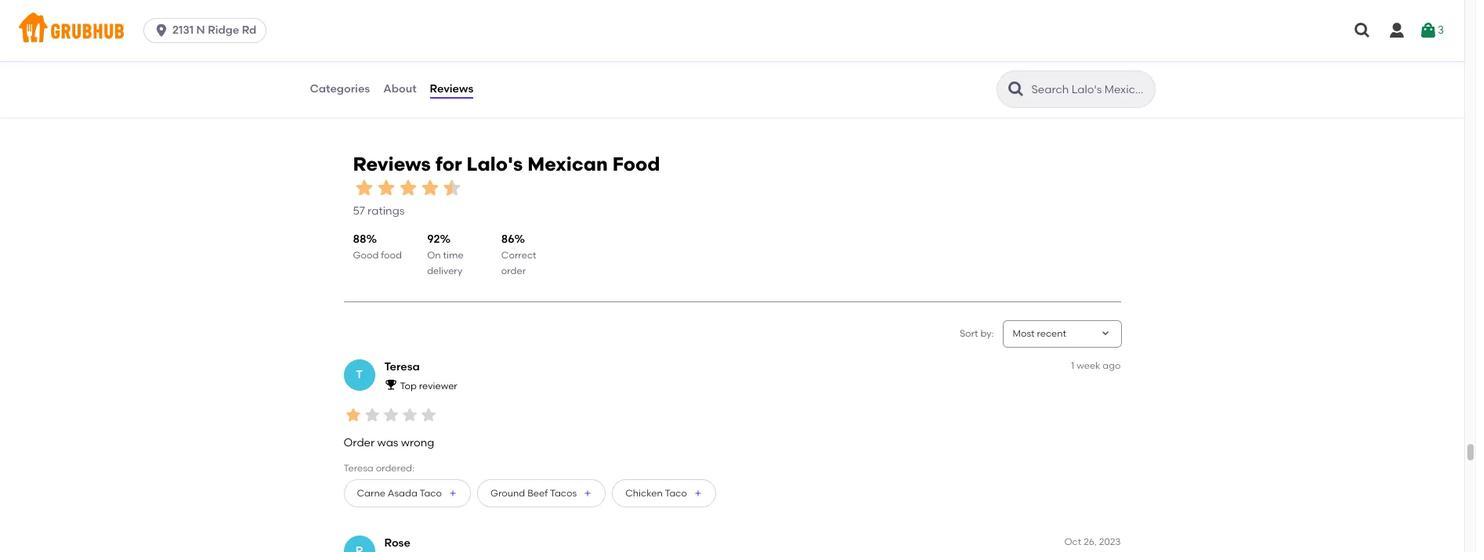 Task type: describe. For each thing, give the bounding box(es) containing it.
14
[[1083, 70, 1093, 83]]

taco inside button
[[420, 488, 442, 499]]

1 week ago
[[1071, 360, 1121, 371]]

15–25 min 3.48 mi
[[612, 53, 656, 78]]

ground beef tacos
[[491, 488, 577, 499]]

sort by:
[[960, 328, 994, 339]]

time
[[443, 250, 464, 261]]

3.48
[[612, 67, 631, 78]]

plus icon image inside chicken taco button
[[693, 489, 703, 499]]

mi for 2.92
[[913, 67, 924, 78]]

teresa for teresa
[[384, 360, 420, 374]]

reviews button
[[429, 61, 474, 118]]

order was wrong
[[344, 436, 434, 450]]

plus icon image for tacos
[[583, 489, 592, 499]]

2131 n ridge rd
[[172, 24, 256, 37]]

2131 n ridge rd button
[[143, 18, 273, 43]]

lalo's
[[467, 152, 523, 175]]

plus icon image for taco
[[448, 489, 458, 499]]

15–25
[[612, 53, 637, 64]]

main navigation navigation
[[0, 0, 1464, 61]]

min for 10–20 min 2.29 mi
[[360, 53, 377, 64]]

1
[[1071, 360, 1074, 371]]

categories
[[310, 82, 370, 95]]

svg image
[[1353, 21, 1372, 40]]

caret down icon image
[[1099, 328, 1111, 340]]

88
[[353, 233, 366, 246]]

t
[[356, 368, 363, 381]]

2023
[[1099, 537, 1121, 548]]

mi for 2.29
[[353, 67, 365, 78]]

carne asada taco
[[357, 488, 442, 499]]

on
[[427, 250, 441, 261]]

chicken taco
[[625, 488, 687, 499]]

reviews for lalo's mexican food
[[353, 152, 660, 175]]

svg image for 2131 n ridge rd
[[154, 23, 169, 38]]

14 ratings
[[1083, 70, 1133, 83]]

57 ratings
[[353, 205, 405, 218]]

food
[[381, 250, 402, 261]]

ordered:
[[376, 463, 414, 474]]

food
[[613, 152, 660, 175]]

wrong
[[401, 436, 434, 450]]

recent
[[1037, 328, 1067, 339]]

ago
[[1103, 360, 1121, 371]]

search icon image
[[1006, 80, 1025, 99]]

tacos
[[550, 488, 577, 499]]

ratings for 14 ratings
[[1096, 70, 1133, 83]]

order
[[501, 266, 526, 277]]

2.29
[[332, 67, 350, 78]]

2131
[[172, 24, 194, 37]]

min for 10–20 min 2.92 mi
[[920, 53, 937, 64]]

88 good food
[[353, 233, 402, 261]]

2.92
[[892, 67, 910, 78]]

ground beef tacos button
[[477, 480, 606, 508]]

10–20 for 2.29
[[332, 53, 357, 64]]

ground
[[491, 488, 525, 499]]

carne asada taco button
[[344, 480, 471, 508]]

correct
[[501, 250, 536, 261]]

ratings for 57 ratings
[[368, 205, 405, 218]]

about button
[[383, 61, 417, 118]]

top
[[400, 380, 417, 391]]

reviewer
[[419, 380, 457, 391]]

3 button
[[1419, 16, 1444, 45]]



Task type: locate. For each thing, give the bounding box(es) containing it.
teresa down order
[[344, 463, 374, 474]]

10–20 up 2.92
[[892, 53, 917, 64]]

ratings right the 14
[[1096, 70, 1133, 83]]

10–20
[[332, 53, 357, 64], [892, 53, 917, 64]]

min inside 10–20 min 2.29 mi
[[360, 53, 377, 64]]

ridge
[[208, 24, 239, 37]]

plus icon image right asada
[[448, 489, 458, 499]]

min
[[360, 53, 377, 64], [639, 53, 656, 64], [920, 53, 937, 64]]

trophy icon image
[[384, 379, 397, 391]]

0 horizontal spatial taco
[[420, 488, 442, 499]]

mi right "3.48"
[[634, 67, 645, 78]]

n
[[196, 24, 205, 37]]

about
[[383, 82, 417, 95]]

reviews
[[430, 82, 473, 95], [353, 152, 431, 175]]

svg image for 3
[[1419, 21, 1438, 40]]

reviews inside button
[[430, 82, 473, 95]]

1 horizontal spatial 10–20
[[892, 53, 917, 64]]

oct 26, 2023
[[1064, 537, 1121, 548]]

reviews for reviews for lalo's mexican food
[[353, 152, 431, 175]]

1 vertical spatial teresa
[[344, 463, 374, 474]]

plus icon image inside ground beef tacos button
[[583, 489, 592, 499]]

plus icon image
[[448, 489, 458, 499], [583, 489, 592, 499], [693, 489, 703, 499]]

order
[[344, 436, 375, 450]]

10–20 for 2.92
[[892, 53, 917, 64]]

10–20 up 2.29
[[332, 53, 357, 64]]

86
[[501, 233, 514, 246]]

min for 15–25 min 3.48 mi
[[639, 53, 656, 64]]

beef
[[527, 488, 548, 499]]

taco inside button
[[665, 488, 687, 499]]

92 on time delivery
[[427, 233, 464, 277]]

0 horizontal spatial plus icon image
[[448, 489, 458, 499]]

mi inside 15–25 min 3.48 mi
[[634, 67, 645, 78]]

plus icon image inside "carne asada taco" button
[[448, 489, 458, 499]]

1 horizontal spatial min
[[639, 53, 656, 64]]

10–20 min 2.92 mi
[[892, 53, 937, 78]]

3 min from the left
[[920, 53, 937, 64]]

57
[[353, 205, 365, 218]]

mi for 3.48
[[634, 67, 645, 78]]

2 mi from the left
[[634, 67, 645, 78]]

2 10–20 from the left
[[892, 53, 917, 64]]

1 10–20 from the left
[[332, 53, 357, 64]]

for
[[435, 152, 462, 175]]

1 min from the left
[[360, 53, 377, 64]]

ratings
[[1096, 70, 1133, 83], [368, 205, 405, 218]]

teresa up top on the bottom of page
[[384, 360, 420, 374]]

1 horizontal spatial plus icon image
[[583, 489, 592, 499]]

10–20 min 2.29 mi
[[332, 53, 377, 78]]

star icon image
[[510, 52, 522, 65], [522, 52, 535, 65], [535, 52, 548, 65], [548, 52, 560, 65], [548, 52, 560, 65], [560, 52, 573, 65], [790, 52, 802, 65], [802, 52, 815, 65], [815, 52, 828, 65], [828, 52, 840, 65], [840, 52, 853, 65], [840, 52, 853, 65], [1070, 52, 1082, 65], [1082, 52, 1095, 65], [1095, 52, 1108, 65], [1108, 52, 1120, 65], [1108, 52, 1120, 65], [1120, 52, 1133, 65], [353, 177, 375, 199], [375, 177, 397, 199], [397, 177, 419, 199], [419, 177, 441, 199], [441, 177, 463, 199], [441, 177, 463, 199], [344, 406, 362, 424], [362, 406, 381, 424], [381, 406, 400, 424], [400, 406, 419, 424], [419, 406, 438, 424]]

most
[[1013, 328, 1035, 339]]

mi right 2.29
[[353, 67, 365, 78]]

reviews for reviews
[[430, 82, 473, 95]]

92
[[427, 233, 440, 246]]

good
[[353, 250, 379, 261]]

2 horizontal spatial svg image
[[1419, 21, 1438, 40]]

2 min from the left
[[639, 53, 656, 64]]

1 horizontal spatial svg image
[[1388, 21, 1406, 40]]

1 mi from the left
[[353, 67, 365, 78]]

taco
[[420, 488, 442, 499], [665, 488, 687, 499]]

sort
[[960, 328, 978, 339]]

1 horizontal spatial teresa
[[384, 360, 420, 374]]

1 horizontal spatial taco
[[665, 488, 687, 499]]

2 taco from the left
[[665, 488, 687, 499]]

mexican
[[527, 152, 608, 175]]

2 horizontal spatial plus icon image
[[693, 489, 703, 499]]

0 horizontal spatial mi
[[353, 67, 365, 78]]

taco right asada
[[420, 488, 442, 499]]

10–20 inside 10–20 min 2.29 mi
[[332, 53, 357, 64]]

teresa ordered:
[[344, 463, 414, 474]]

0 vertical spatial reviews
[[430, 82, 473, 95]]

reviews up 57 ratings
[[353, 152, 431, 175]]

0 horizontal spatial min
[[360, 53, 377, 64]]

mi
[[353, 67, 365, 78], [634, 67, 645, 78], [913, 67, 924, 78]]

1 vertical spatial ratings
[[368, 205, 405, 218]]

1 horizontal spatial mi
[[634, 67, 645, 78]]

0 vertical spatial teresa
[[384, 360, 420, 374]]

plus icon image right tacos
[[583, 489, 592, 499]]

delivery
[[427, 266, 462, 277]]

teresa for teresa ordered:
[[344, 463, 374, 474]]

categories button
[[309, 61, 371, 118]]

svg image right svg image
[[1419, 21, 1438, 40]]

plus icon image right chicken taco
[[693, 489, 703, 499]]

10–20 inside 10–20 min 2.92 mi
[[892, 53, 917, 64]]

by:
[[981, 328, 994, 339]]

1 horizontal spatial ratings
[[1096, 70, 1133, 83]]

rd
[[242, 24, 256, 37]]

1 vertical spatial reviews
[[353, 152, 431, 175]]

1 plus icon image from the left
[[448, 489, 458, 499]]

teresa
[[384, 360, 420, 374], [344, 463, 374, 474]]

0 horizontal spatial 10–20
[[332, 53, 357, 64]]

oct
[[1064, 537, 1082, 548]]

2 horizontal spatial mi
[[913, 67, 924, 78]]

ratings right 57
[[368, 205, 405, 218]]

rose
[[384, 537, 410, 550]]

3 plus icon image from the left
[[693, 489, 703, 499]]

chicken
[[625, 488, 663, 499]]

86 correct order
[[501, 233, 536, 277]]

Sort by: field
[[1013, 327, 1067, 341]]

chicken taco button
[[612, 480, 716, 508]]

mi right 2.92
[[913, 67, 924, 78]]

0 horizontal spatial teresa
[[344, 463, 374, 474]]

svg image inside 2131 n ridge rd button
[[154, 23, 169, 38]]

3
[[1438, 23, 1444, 37]]

svg image
[[1388, 21, 1406, 40], [1419, 21, 1438, 40], [154, 23, 169, 38]]

26,
[[1084, 537, 1097, 548]]

2 plus icon image from the left
[[583, 489, 592, 499]]

3 mi from the left
[[913, 67, 924, 78]]

0 vertical spatial ratings
[[1096, 70, 1133, 83]]

0 horizontal spatial svg image
[[154, 23, 169, 38]]

min inside 15–25 min 3.48 mi
[[639, 53, 656, 64]]

top reviewer
[[400, 380, 457, 391]]

taco right the chicken
[[665, 488, 687, 499]]

svg image left 3 button
[[1388, 21, 1406, 40]]

2 horizontal spatial min
[[920, 53, 937, 64]]

0 horizontal spatial ratings
[[368, 205, 405, 218]]

asada
[[388, 488, 417, 499]]

was
[[377, 436, 398, 450]]

most recent
[[1013, 328, 1067, 339]]

Search Lalo's Mexican Food search field
[[1030, 82, 1150, 97]]

1 taco from the left
[[420, 488, 442, 499]]

svg image inside 3 button
[[1419, 21, 1438, 40]]

week
[[1077, 360, 1100, 371]]

reviews right 'about'
[[430, 82, 473, 95]]

min inside 10–20 min 2.92 mi
[[920, 53, 937, 64]]

carne
[[357, 488, 386, 499]]

mi inside 10–20 min 2.29 mi
[[353, 67, 365, 78]]

svg image left 2131
[[154, 23, 169, 38]]

mi inside 10–20 min 2.92 mi
[[913, 67, 924, 78]]



Task type: vqa. For each thing, say whether or not it's contained in the screenshot.
Rose
yes



